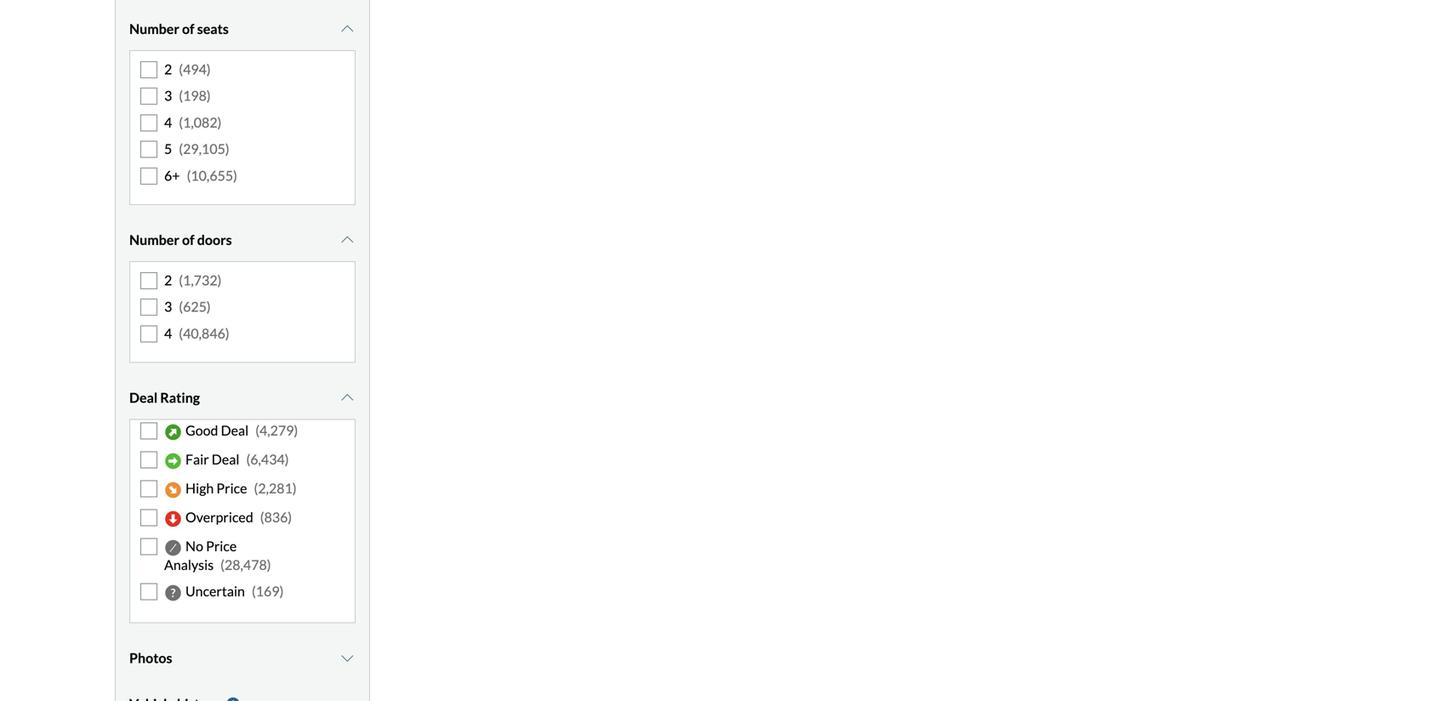 Task type: describe. For each thing, give the bounding box(es) containing it.
uncertain
[[186, 583, 245, 600]]

analysis
[[164, 556, 214, 573]]

overpriced
[[186, 509, 253, 525]]

fair
[[186, 451, 209, 468]]

4 (40,846)
[[164, 325, 230, 342]]

(6,434)
[[246, 451, 289, 468]]

no
[[186, 538, 203, 554]]

4 for 4 (40,846)
[[164, 325, 172, 342]]

doors
[[197, 231, 232, 248]]

(4,279)
[[255, 422, 298, 439]]

photos
[[129, 650, 172, 666]]

good
[[186, 422, 218, 439]]

(494)
[[179, 61, 211, 77]]

(1,732)
[[179, 272, 222, 289]]

(40,846)
[[179, 325, 230, 342]]

overpriced (836)
[[186, 509, 292, 525]]

deal rating button
[[129, 377, 356, 419]]

high price (2,281)
[[186, 480, 297, 497]]

2 (1,732)
[[164, 272, 222, 289]]

3 for 3 (625)
[[164, 298, 172, 315]]

6+
[[164, 167, 180, 184]]

(1,082)
[[179, 114, 222, 131]]

3 (198)
[[164, 87, 211, 104]]

5 (29,105)
[[164, 141, 230, 157]]

2 for 2 (494)
[[164, 61, 172, 77]]

fair deal (6,434)
[[186, 451, 289, 468]]

price for (2,281)
[[216, 480, 247, 497]]

deal for fair deal
[[212, 451, 240, 468]]

(10,655)
[[187, 167, 237, 184]]

(2,281)
[[254, 480, 297, 497]]

(836)
[[260, 509, 292, 525]]

4 for 4 (1,082)
[[164, 114, 172, 131]]

number of doors
[[129, 231, 232, 248]]



Task type: locate. For each thing, give the bounding box(es) containing it.
of left seats
[[182, 20, 195, 37]]

number of seats
[[129, 20, 229, 37]]

1 2 from the top
[[164, 61, 172, 77]]

(28,478)
[[221, 556, 271, 573]]

5
[[164, 141, 172, 157]]

number inside dropdown button
[[129, 20, 179, 37]]

1 vertical spatial 4
[[164, 325, 172, 342]]

1 vertical spatial price
[[206, 538, 237, 554]]

4
[[164, 114, 172, 131], [164, 325, 172, 342]]

deal
[[129, 389, 158, 406], [221, 422, 249, 439], [212, 451, 240, 468]]

2 left (1,732) at the left of the page
[[164, 272, 172, 289]]

high
[[186, 480, 214, 497]]

of inside number of seats dropdown button
[[182, 20, 195, 37]]

number of doors button
[[129, 219, 356, 261]]

1 vertical spatial chevron down image
[[339, 233, 356, 247]]

2
[[164, 61, 172, 77], [164, 272, 172, 289]]

4 (1,082)
[[164, 114, 222, 131]]

chevron down image inside number of doors dropdown button
[[339, 233, 356, 247]]

2 chevron down image from the top
[[339, 233, 356, 247]]

of
[[182, 20, 195, 37], [182, 231, 195, 248]]

2 left (494)
[[164, 61, 172, 77]]

3 left (625)
[[164, 298, 172, 315]]

price
[[216, 480, 247, 497], [206, 538, 237, 554]]

chevron down image
[[339, 22, 356, 36], [339, 233, 356, 247], [339, 391, 356, 405]]

1 vertical spatial deal
[[221, 422, 249, 439]]

seats
[[197, 20, 229, 37]]

(29,105)
[[179, 141, 230, 157]]

0 vertical spatial of
[[182, 20, 195, 37]]

0 vertical spatial 3
[[164, 87, 172, 104]]

1 3 from the top
[[164, 87, 172, 104]]

deal left rating
[[129, 389, 158, 406]]

2 (494)
[[164, 61, 211, 77]]

deal right fair
[[212, 451, 240, 468]]

3 (625)
[[164, 298, 211, 315]]

0 vertical spatial chevron down image
[[339, 22, 356, 36]]

2 vertical spatial chevron down image
[[339, 391, 356, 405]]

chevron down image inside the deal rating "dropdown button"
[[339, 391, 356, 405]]

number up "2 (494)"
[[129, 20, 179, 37]]

price inside the no price analysis
[[206, 538, 237, 554]]

number up 2 (1,732)
[[129, 231, 179, 248]]

2 4 from the top
[[164, 325, 172, 342]]

3 for 3 (198)
[[164, 87, 172, 104]]

4 up 5
[[164, 114, 172, 131]]

2 of from the top
[[182, 231, 195, 248]]

price down fair deal (6,434)
[[216, 480, 247, 497]]

of for seats
[[182, 20, 195, 37]]

price right no
[[206, 538, 237, 554]]

photos button
[[129, 637, 356, 680]]

3 left (198)
[[164, 87, 172, 104]]

(198)
[[179, 87, 211, 104]]

2 2 from the top
[[164, 272, 172, 289]]

3
[[164, 87, 172, 104], [164, 298, 172, 315]]

rating
[[160, 389, 200, 406]]

0 vertical spatial deal
[[129, 389, 158, 406]]

(169)
[[252, 583, 284, 600]]

number
[[129, 20, 179, 37], [129, 231, 179, 248]]

2 number from the top
[[129, 231, 179, 248]]

0 vertical spatial number
[[129, 20, 179, 37]]

2 3 from the top
[[164, 298, 172, 315]]

0 vertical spatial price
[[216, 480, 247, 497]]

1 number from the top
[[129, 20, 179, 37]]

uncertain (169)
[[186, 583, 284, 600]]

chevron down image
[[339, 652, 356, 665]]

1 of from the top
[[182, 20, 195, 37]]

number of seats button
[[129, 8, 356, 50]]

number for number of seats
[[129, 20, 179, 37]]

2 for 2 (1,732)
[[164, 272, 172, 289]]

price for analysis
[[206, 538, 237, 554]]

1 chevron down image from the top
[[339, 22, 356, 36]]

deal rating
[[129, 389, 200, 406]]

3 chevron down image from the top
[[339, 391, 356, 405]]

number for number of doors
[[129, 231, 179, 248]]

chevron down image for seats
[[339, 22, 356, 36]]

of inside number of doors dropdown button
[[182, 231, 195, 248]]

deal up fair deal (6,434)
[[221, 422, 249, 439]]

good deal (4,279)
[[186, 422, 298, 439]]

1 vertical spatial number
[[129, 231, 179, 248]]

1 vertical spatial 2
[[164, 272, 172, 289]]

of left 'doors'
[[182, 231, 195, 248]]

1 4 from the top
[[164, 114, 172, 131]]

0 vertical spatial 2
[[164, 61, 172, 77]]

no price analysis
[[164, 538, 237, 573]]

1 vertical spatial 3
[[164, 298, 172, 315]]

deal inside "dropdown button"
[[129, 389, 158, 406]]

6+ (10,655)
[[164, 167, 237, 184]]

2 vertical spatial deal
[[212, 451, 240, 468]]

info circle image
[[224, 698, 241, 701]]

1 vertical spatial of
[[182, 231, 195, 248]]

of for doors
[[182, 231, 195, 248]]

chevron down image inside number of seats dropdown button
[[339, 22, 356, 36]]

chevron down image for doors
[[339, 233, 356, 247]]

deal for good deal
[[221, 422, 249, 439]]

number inside dropdown button
[[129, 231, 179, 248]]

(625)
[[179, 298, 211, 315]]

0 vertical spatial 4
[[164, 114, 172, 131]]

4 down "3 (625)"
[[164, 325, 172, 342]]



Task type: vqa. For each thing, say whether or not it's contained in the screenshot.


